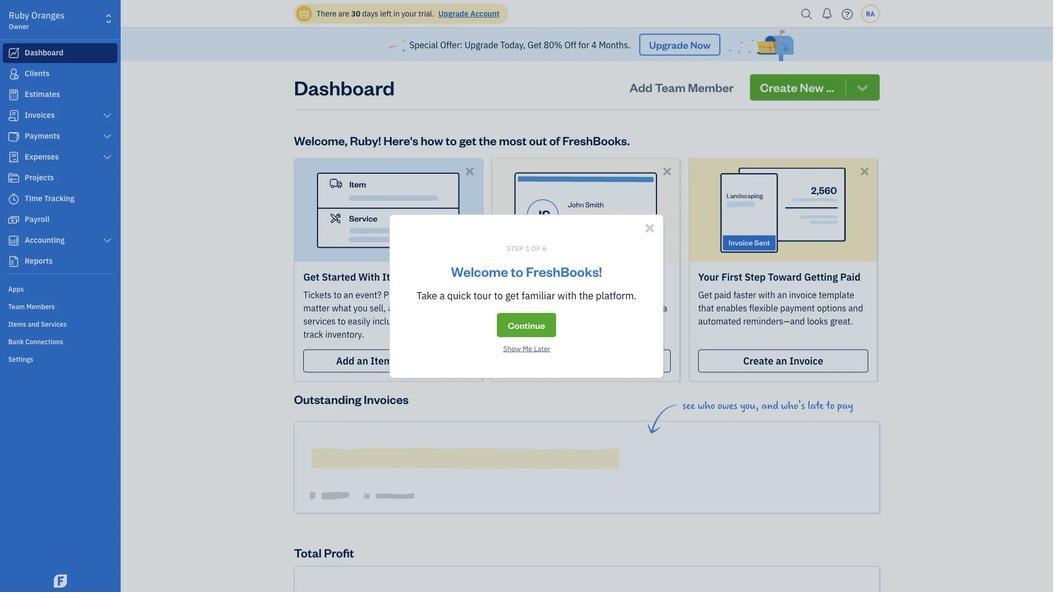 Task type: vqa. For each thing, say whether or not it's contained in the screenshot.
Upgrade
yes



Task type: locate. For each thing, give the bounding box(es) containing it.
to right the tour
[[494, 289, 503, 302]]

a left button.
[[531, 316, 535, 327]]

client image
[[7, 69, 20, 80]]

to
[[446, 133, 457, 149], [511, 263, 523, 280], [494, 289, 503, 302], [334, 289, 342, 301], [338, 316, 346, 327], [827, 400, 835, 412]]

get
[[459, 133, 477, 149], [505, 289, 519, 302]]

get up the that
[[698, 289, 712, 301]]

track right keep
[[523, 289, 543, 301]]

2 chevron large down image from the top
[[102, 153, 112, 162]]

1 vertical spatial your
[[405, 302, 422, 314]]

0 vertical spatial invoice
[[789, 289, 817, 301]]

0 horizontal spatial add
[[336, 355, 355, 368]]

for left 4
[[578, 39, 589, 50]]

0 horizontal spatial track
[[303, 329, 323, 340]]

80%
[[544, 39, 562, 50]]

add for add team member
[[630, 80, 653, 95]]

enables
[[716, 302, 747, 314]]

show
[[503, 344, 521, 353]]

manage
[[501, 271, 537, 284]]

get
[[528, 39, 542, 50], [303, 271, 320, 284], [698, 289, 712, 301]]

upgrade left now
[[649, 38, 688, 51]]

team
[[655, 80, 686, 95]]

oranges
[[31, 10, 65, 21]]

there
[[316, 9, 336, 19]]

or down quick
[[457, 316, 465, 327]]

0 vertical spatial the
[[479, 133, 497, 149]]

1 horizontal spatial with
[[644, 302, 661, 314]]

get up dismiss image
[[459, 133, 477, 149]]

your inside your first step toward getting paid get paid faster with an invoice template that enables flexible payment options and automated reminders—and looks great.
[[698, 271, 719, 284]]

to right how
[[446, 133, 457, 149]]

1 vertical spatial chevron large down image
[[102, 153, 112, 162]]

or down 'no'
[[449, 302, 457, 314]]

dashboard image
[[7, 48, 20, 59]]

welcome to freshbooks!
[[451, 263, 602, 280]]

add team member
[[630, 80, 734, 95]]

invoice down 'items'
[[427, 316, 455, 327]]

now
[[690, 38, 711, 51]]

1 vertical spatial get
[[505, 289, 519, 302]]

you,
[[740, 400, 759, 412]]

and up "great."
[[848, 302, 863, 314]]

or right 'item'
[[395, 355, 404, 368]]

keep
[[501, 289, 521, 301]]

1 your from the left
[[539, 271, 560, 284]]

1 vertical spatial payment
[[780, 302, 815, 314]]

chevron large down image for payment image
[[102, 132, 112, 141]]

1 vertical spatial of
[[545, 289, 553, 301]]

0 horizontal spatial dismiss image
[[661, 165, 674, 178]]

most
[[499, 133, 527, 149]]

account
[[470, 9, 500, 19]]

1 vertical spatial for
[[642, 289, 653, 301]]

0 horizontal spatial payment
[[606, 289, 640, 301]]

ruby oranges owner
[[9, 10, 65, 31]]

create
[[743, 355, 774, 368]]

welcome
[[451, 263, 508, 280]]

get inside your first step toward getting paid get paid faster with an invoice template that enables flexible payment options and automated reminders—and looks great.
[[698, 289, 712, 301]]

money image
[[7, 214, 20, 225]]

add left the team
[[630, 80, 653, 95]]

0 vertical spatial track
[[523, 289, 543, 301]]

your
[[401, 9, 417, 19], [405, 302, 422, 314]]

on
[[403, 316, 413, 327]]

2 horizontal spatial get
[[698, 289, 712, 301]]

of right click
[[521, 316, 529, 327]]

with inside × dialog
[[558, 289, 577, 302]]

step
[[507, 244, 524, 253]]

with up download
[[558, 289, 577, 302]]

the left the most
[[479, 133, 497, 149]]

items
[[382, 271, 409, 284]]

0 vertical spatial chevron large down image
[[102, 132, 112, 141]]

and inside your first step toward getting paid get paid faster with an invoice template that enables flexible payment options and automated reminders—and looks great.
[[848, 302, 863, 314]]

of right out on the top right of page
[[549, 133, 560, 149]]

1 vertical spatial invoice
[[427, 316, 455, 327]]

and up t-
[[412, 271, 429, 284]]

the inside × dialog
[[579, 289, 594, 302]]

client
[[589, 302, 611, 314]]

shirts?
[[421, 289, 447, 301]]

1 horizontal spatial a
[[531, 316, 535, 327]]

of
[[531, 244, 541, 253]]

to down step
[[511, 263, 523, 280]]

for inside manage your growing client list keep track of invoices and payment for clients, and download client reports with a click of a button.
[[642, 289, 653, 301]]

list
[[632, 271, 648, 284]]

upgrade
[[438, 9, 469, 19], [649, 38, 688, 51], [465, 39, 498, 50]]

2 your from the left
[[698, 271, 719, 284]]

expense image
[[7, 152, 20, 163]]

client
[[603, 271, 630, 284]]

with
[[358, 271, 380, 284]]

dashboard
[[294, 74, 395, 101]]

6
[[542, 244, 547, 253]]

easily
[[348, 316, 370, 327]]

your up familiar
[[539, 271, 560, 284]]

chevron large down image
[[102, 111, 112, 120]]

growing
[[562, 271, 600, 284]]

0 horizontal spatial your
[[539, 271, 560, 284]]

invoice down toward
[[789, 289, 817, 301]]

1 horizontal spatial payment
[[780, 302, 815, 314]]

service
[[407, 355, 441, 368]]

2 horizontal spatial with
[[758, 289, 775, 301]]

2 dismiss image from the left
[[858, 165, 871, 178]]

with up flexible
[[758, 289, 775, 301]]

add inside button
[[630, 80, 653, 95]]

event?
[[355, 289, 382, 301]]

owner
[[9, 22, 29, 31]]

1 dismiss image from the left
[[661, 165, 674, 178]]

get for familiar
[[505, 289, 519, 302]]

1 vertical spatial get
[[303, 271, 320, 284]]

add
[[630, 80, 653, 95], [336, 355, 355, 368]]

an left 'item'
[[357, 355, 368, 368]]

1 horizontal spatial get
[[505, 289, 519, 302]]

the up 'client' at the bottom of the page
[[579, 289, 594, 302]]

0 vertical spatial a
[[440, 289, 445, 302]]

dismiss image
[[661, 165, 674, 178], [858, 165, 871, 178]]

0 horizontal spatial with
[[558, 289, 577, 302]]

1 vertical spatial a
[[663, 302, 667, 314]]

reminders—and
[[743, 316, 805, 327]]

1 horizontal spatial dismiss image
[[858, 165, 871, 178]]

payment up looks
[[780, 302, 815, 314]]

0 vertical spatial get
[[528, 39, 542, 50]]

reports
[[613, 302, 642, 314]]

your right the in
[[401, 9, 417, 19]]

invoice
[[789, 289, 817, 301], [427, 316, 455, 327]]

take
[[417, 289, 437, 302]]

0 vertical spatial for
[[578, 39, 589, 50]]

1 vertical spatial add
[[336, 355, 355, 368]]

0 horizontal spatial a
[[440, 289, 445, 302]]

0 horizontal spatial invoice
[[427, 316, 455, 327]]

an inside your first step toward getting paid get paid faster with an invoice template that enables flexible payment options and automated reminders—and looks great.
[[777, 289, 787, 301]]

0 horizontal spatial get
[[303, 271, 320, 284]]

1 horizontal spatial add
[[630, 80, 653, 95]]

to up what
[[334, 289, 342, 301]]

0 vertical spatial get
[[459, 133, 477, 149]]

your first step toward getting paid get paid faster with an invoice template that enables flexible payment options and automated reminders—and looks great.
[[698, 271, 863, 327]]

no
[[449, 289, 460, 301]]

add down inventory.
[[336, 355, 355, 368]]

payment
[[606, 289, 640, 301], [780, 302, 815, 314]]

payment up reports
[[606, 289, 640, 301]]

chevron large down image for expense icon
[[102, 153, 112, 162]]

1 horizontal spatial for
[[642, 289, 653, 301]]

× dialog
[[389, 214, 664, 378]]

what
[[332, 302, 351, 314]]

template
[[819, 289, 854, 301]]

0 vertical spatial add
[[630, 80, 653, 95]]

of
[[549, 133, 560, 149], [545, 289, 553, 301], [521, 316, 529, 327]]

upgrade right offer:
[[465, 39, 498, 50]]

owes
[[718, 400, 738, 412]]

your down t-
[[405, 302, 422, 314]]

1 horizontal spatial invoice
[[789, 289, 817, 301]]

platform.
[[596, 289, 637, 302]]

a left 'no'
[[440, 289, 445, 302]]

an down toward
[[777, 289, 787, 301]]

dismiss image for manage your growing client list
[[661, 165, 674, 178]]

team members image
[[8, 302, 117, 310]]

0 horizontal spatial get
[[459, 133, 477, 149]]

add an item or service link
[[303, 350, 473, 373]]

apps image
[[8, 284, 117, 293]]

items and services image
[[8, 319, 117, 328]]

chevron large down image
[[102, 132, 112, 141], [102, 153, 112, 162], [102, 236, 112, 245]]

me
[[523, 344, 532, 353]]

track down services
[[303, 329, 323, 340]]

get up tickets in the left of the page
[[303, 271, 320, 284]]

get left 80%
[[528, 39, 542, 50]]

step
[[745, 271, 766, 284]]

get up clients,
[[505, 289, 519, 302]]

your up paid on the right of the page
[[698, 271, 719, 284]]

1 chevron large down image from the top
[[102, 132, 112, 141]]

outstanding invoices
[[294, 392, 409, 407]]

your inside manage your growing client list keep track of invoices and payment for clients, and download client reports with a click of a button.
[[539, 271, 560, 284]]

a right reports
[[663, 302, 667, 314]]

2 vertical spatial get
[[698, 289, 712, 301]]

and
[[412, 271, 429, 284], [589, 289, 604, 301], [531, 302, 546, 314], [848, 302, 863, 314], [762, 400, 779, 412]]

continue
[[508, 319, 545, 331]]

1 vertical spatial track
[[303, 329, 323, 340]]

0 vertical spatial payment
[[606, 289, 640, 301]]

2 vertical spatial chevron large down image
[[102, 236, 112, 245]]

1 horizontal spatial your
[[698, 271, 719, 284]]

1 horizontal spatial the
[[579, 289, 594, 302]]

bank connections image
[[8, 337, 117, 346]]

off
[[565, 39, 576, 50]]

1 horizontal spatial track
[[523, 289, 543, 301]]

or
[[449, 302, 457, 314], [457, 316, 465, 327], [395, 355, 404, 368]]

track
[[523, 289, 543, 301], [303, 329, 323, 340]]

main element
[[0, 0, 148, 592]]

payment inside manage your growing client list keep track of invoices and payment for clients, and download client reports with a click of a button.
[[606, 289, 640, 301]]

see
[[682, 400, 695, 412]]

later
[[534, 344, 550, 353]]

0 horizontal spatial for
[[578, 39, 589, 50]]

continue button
[[497, 313, 556, 337]]

of left invoices
[[545, 289, 553, 301]]

for
[[578, 39, 589, 50], [642, 289, 653, 301]]

upgrade now
[[649, 38, 711, 51]]

toward
[[768, 271, 802, 284]]

and up 'client' at the bottom of the page
[[589, 289, 604, 301]]

create an invoice link
[[698, 350, 868, 373]]

for down list
[[642, 289, 653, 301]]

invoice inside the get started with items and services tickets to an event? printed t-shirts? no matter what you sell, add your items or services to easily include on an invoice or track inventory.
[[427, 316, 455, 327]]

get inside × dialog
[[505, 289, 519, 302]]

3 chevron large down image from the top
[[102, 236, 112, 245]]

1 vertical spatial the
[[579, 289, 594, 302]]

with right reports
[[644, 302, 661, 314]]

and inside the get started with items and services tickets to an event? printed t-shirts? no matter what you sell, add your items or services to easily include on an invoice or track inventory.
[[412, 271, 429, 284]]

a
[[440, 289, 445, 302], [663, 302, 667, 314], [531, 316, 535, 327]]

download
[[548, 302, 587, 314]]

dismiss image for your first step toward getting paid
[[858, 165, 871, 178]]



Task type: describe. For each thing, give the bounding box(es) containing it.
item
[[371, 355, 393, 368]]

who
[[698, 400, 715, 412]]

× button
[[645, 217, 655, 237]]

freshbooks image
[[52, 575, 69, 588]]

chevron large down image for chart icon
[[102, 236, 112, 245]]

project image
[[7, 173, 20, 184]]

today,
[[500, 39, 526, 50]]

go to help image
[[839, 6, 856, 22]]

outstanding
[[294, 392, 361, 407]]

ruby!
[[350, 133, 381, 149]]

create an invoice
[[743, 355, 823, 368]]

quick
[[447, 289, 471, 302]]

clients,
[[501, 302, 529, 314]]

track inside the get started with items and services tickets to an event? printed t-shirts? no matter what you sell, add your items or services to easily include on an invoice or track inventory.
[[303, 329, 323, 340]]

total
[[294, 545, 322, 561]]

there are 30 days left in your trial. upgrade account
[[316, 9, 500, 19]]

report image
[[7, 256, 20, 267]]

upgrade now link
[[639, 34, 721, 56]]

2 vertical spatial a
[[531, 316, 535, 327]]

invoice image
[[7, 110, 20, 121]]

an up what
[[344, 289, 353, 301]]

invoice
[[790, 355, 823, 368]]

add
[[388, 302, 403, 314]]

profit
[[324, 545, 354, 561]]

paid
[[714, 289, 731, 301]]

a inside × dialog
[[440, 289, 445, 302]]

are
[[338, 9, 349, 19]]

get started with items and services tickets to an event? printed t-shirts? no matter what you sell, add your items or services to easily include on an invoice or track inventory.
[[303, 271, 470, 340]]

add an item or service
[[336, 355, 441, 368]]

sell,
[[370, 302, 386, 314]]

chart image
[[7, 235, 20, 246]]

inventory.
[[325, 329, 364, 340]]

get inside the get started with items and services tickets to an event? printed t-shirts? no matter what you sell, add your items or services to easily include on an invoice or track inventory.
[[303, 271, 320, 284]]

options
[[817, 302, 846, 314]]

2 vertical spatial of
[[521, 316, 529, 327]]

months.
[[599, 39, 631, 50]]

track inside manage your growing client list keep track of invoices and payment for clients, and download client reports with a click of a button.
[[523, 289, 543, 301]]

show me later
[[503, 344, 550, 353]]

who's
[[781, 400, 805, 412]]

days
[[362, 9, 378, 19]]

welcome,
[[294, 133, 348, 149]]

upgrade account link
[[436, 9, 500, 19]]

1 horizontal spatial get
[[528, 39, 542, 50]]

with inside your first step toward getting paid get paid faster with an invoice template that enables flexible payment options and automated reminders—and looks great.
[[758, 289, 775, 301]]

estimate image
[[7, 89, 20, 100]]

total profit
[[294, 545, 354, 561]]

how
[[421, 133, 443, 149]]

freshbooks.
[[562, 133, 630, 149]]

timer image
[[7, 194, 20, 205]]

tickets
[[303, 289, 332, 301]]

an right create at the bottom right of page
[[776, 355, 787, 368]]

faster
[[733, 289, 756, 301]]

dismiss image
[[464, 165, 476, 178]]

getting
[[804, 271, 838, 284]]

pay
[[837, 400, 853, 412]]

here's
[[384, 133, 418, 149]]

invoices
[[555, 289, 587, 301]]

get for the
[[459, 133, 477, 149]]

flexible
[[749, 302, 778, 314]]

offer:
[[440, 39, 463, 50]]

with inside manage your growing client list keep track of invoices and payment for clients, and download client reports with a click of a button.
[[644, 302, 661, 314]]

left
[[380, 9, 392, 19]]

add for add an item or service
[[336, 355, 355, 368]]

show me later button
[[503, 344, 550, 353]]

settings image
[[8, 354, 117, 363]]

add team member button
[[620, 74, 744, 101]]

items
[[425, 302, 447, 314]]

search image
[[798, 6, 816, 22]]

matter
[[303, 302, 330, 314]]

to left pay
[[827, 400, 835, 412]]

tour
[[474, 289, 492, 302]]

services
[[303, 316, 336, 327]]

looks
[[807, 316, 828, 327]]

manage your growing client list keep track of invoices and payment for clients, and download client reports with a click of a button.
[[501, 271, 667, 327]]

printed
[[384, 289, 412, 301]]

to down what
[[338, 316, 346, 327]]

automated
[[698, 316, 741, 327]]

and right you, on the right bottom of page
[[762, 400, 779, 412]]

crown image
[[298, 8, 310, 19]]

step 1 of 6
[[507, 244, 547, 253]]

late
[[808, 400, 824, 412]]

trial.
[[419, 9, 434, 19]]

1
[[525, 244, 530, 253]]

include
[[373, 316, 401, 327]]

your inside the get started with items and services tickets to an event? printed t-shirts? no matter what you sell, add your items or services to easily include on an invoice or track inventory.
[[405, 302, 422, 314]]

×
[[645, 217, 655, 237]]

see who owes you, and who's late to pay
[[682, 400, 853, 412]]

2 vertical spatial or
[[395, 355, 404, 368]]

0 vertical spatial your
[[401, 9, 417, 19]]

0 horizontal spatial the
[[479, 133, 497, 149]]

1 vertical spatial or
[[457, 316, 465, 327]]

take a quick tour to get familiar with the platform.
[[417, 289, 637, 302]]

started
[[322, 271, 356, 284]]

upgrade right 'trial.'
[[438, 9, 469, 19]]

freshbooks!
[[526, 263, 602, 280]]

welcome, ruby! here's how to get the most out of freshbooks.
[[294, 133, 630, 149]]

payment image
[[7, 131, 20, 142]]

in
[[393, 9, 400, 19]]

0 vertical spatial of
[[549, 133, 560, 149]]

member
[[688, 80, 734, 95]]

special offer: upgrade today, get 80% off for 4 months.
[[409, 39, 631, 50]]

that
[[698, 302, 714, 314]]

upgrade inside upgrade now link
[[649, 38, 688, 51]]

and down familiar
[[531, 302, 546, 314]]

0 vertical spatial or
[[449, 302, 457, 314]]

an right on
[[415, 316, 425, 327]]

4
[[591, 39, 597, 50]]

2 horizontal spatial a
[[663, 302, 667, 314]]

you
[[353, 302, 368, 314]]

invoice inside your first step toward getting paid get paid faster with an invoice template that enables flexible payment options and automated reminders—and looks great.
[[789, 289, 817, 301]]

t-
[[414, 289, 421, 301]]

payment inside your first step toward getting paid get paid faster with an invoice template that enables flexible payment options and automated reminders—and looks great.
[[780, 302, 815, 314]]



